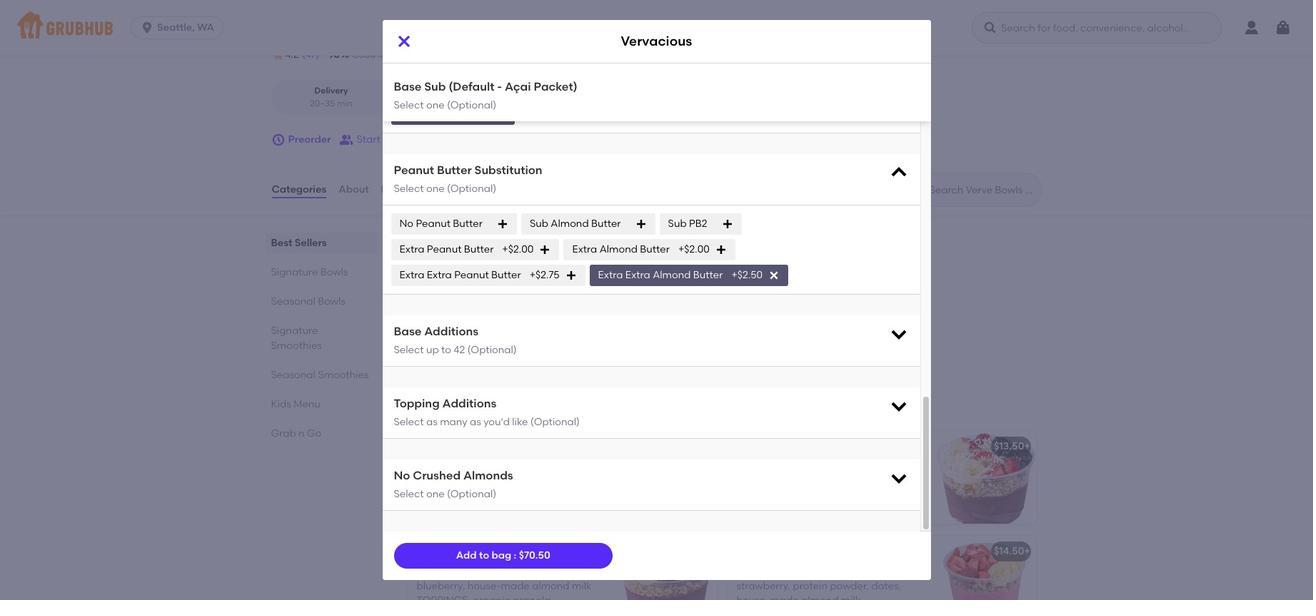 Task type: locate. For each thing, give the bounding box(es) containing it.
0 horizontal spatial min
[[337, 98, 353, 108]]

extra for extra peanut butter
[[400, 244, 425, 256]]

about button
[[338, 164, 370, 216]]

blueberry, up coconut
[[793, 490, 842, 502]]

additions inside topping additions select as many as you'd like (optional)
[[442, 397, 497, 411]]

signature
[[271, 266, 318, 279], [271, 325, 318, 337], [405, 398, 479, 416]]

banana,
[[472, 310, 513, 322], [415, 353, 456, 365], [473, 464, 515, 476], [819, 476, 861, 488], [417, 507, 458, 520], [473, 566, 515, 578], [827, 566, 868, 578]]

0 vertical spatial base: açai, banana, blueberry, peanut butter, house-made almond milk  toppings: organic granola, banana, strawberry, crushed almonds
[[415, 310, 589, 380]]

sub right "79"
[[424, 54, 446, 68]]

granola, down +$2.75
[[533, 339, 574, 351]]

one down crushed
[[426, 488, 445, 500]]

-
[[497, 54, 502, 68], [497, 80, 502, 94]]

banana, down you'd
[[473, 464, 515, 476]]

1 vertical spatial no
[[394, 469, 410, 483]]

organic down the açai
[[737, 476, 774, 488]]

1 packet) from the top
[[534, 54, 578, 68]]

0 vertical spatial $13.50 +
[[676, 287, 712, 299]]

1 vertical spatial açai
[[505, 80, 531, 94]]

sub almond butter
[[530, 218, 621, 230]]

(default
[[449, 54, 495, 68], [449, 80, 495, 94]]

select inside peanut butter substitution select one (optional)
[[394, 183, 424, 195]]

$13.50 for base: açai, banana, blueberry, peanut butter, house-made almond milk  toppings: organic granola, banana, strawberry, crushed almonds
[[676, 287, 706, 299]]

banana, down bag
[[473, 566, 515, 578]]

base: açai, banana, strawberry, blueberry, house-made almond milk toppings: organic granol
[[417, 566, 592, 601]]

base sub (default - açai packet) select one (optional)
[[394, 54, 578, 85], [394, 80, 578, 111]]

no peanut butter
[[400, 218, 483, 230]]

0 vertical spatial butter,
[[453, 324, 485, 336]]

+$2.00
[[502, 244, 534, 256], [678, 244, 710, 256]]

base: left dragonfruit,
[[737, 566, 765, 578]]

2 +$2.00 from the left
[[678, 244, 710, 256]]

(optional) inside peanut butter substitution select one (optional)
[[447, 183, 497, 195]]

crushed up $70.50
[[517, 507, 556, 520]]

$70.50
[[519, 550, 551, 562]]

peanut up up
[[415, 324, 450, 336]]

açai
[[767, 461, 788, 473]]

smoothies up seasonal smoothies
[[271, 340, 322, 352]]

1 horizontal spatial $13.50 +
[[994, 441, 1031, 453]]

0 vertical spatial $13.50
[[676, 287, 706, 299]]

dates,
[[871, 581, 902, 593]]

0 horizontal spatial to
[[441, 344, 451, 356]]

0 horizontal spatial +$2.00
[[502, 244, 534, 256]]

(default up 10–20
[[449, 80, 495, 94]]

2 base from the top
[[394, 80, 422, 94]]

beast mode image
[[930, 537, 1037, 601]]

almond up extra almond butter
[[551, 218, 589, 230]]

0 vertical spatial to
[[441, 344, 451, 356]]

0 horizontal spatial almond
[[551, 218, 589, 230]]

kids
[[271, 399, 291, 411]]

sub for sub dragon fruit
[[400, 108, 418, 120]]

2 horizontal spatial almond
[[653, 269, 691, 282]]

4 select from the top
[[394, 344, 424, 356]]

select inside no crushed almonds select one (optional)
[[394, 488, 424, 500]]

2 vertical spatial granola,
[[535, 493, 575, 505]]

(default down 'pike'
[[449, 54, 495, 68]]

3 base from the top
[[394, 325, 422, 339]]

3 select from the top
[[394, 183, 424, 195]]

strawberry, inside the base: açai, banana, strawberry, blueberry, house-made almond milk toppings: organic granol
[[517, 566, 571, 578]]

k
[[411, 28, 417, 40]]

no inside no crushed almonds select one (optional)
[[394, 469, 410, 483]]

smoothies up menu
[[318, 369, 369, 381]]

3 one from the top
[[426, 183, 445, 195]]

seasonal up signature smoothies
[[271, 296, 316, 308]]

sweetened
[[737, 505, 790, 517]]

1 vertical spatial base
[[394, 80, 422, 94]]

no for crushed
[[394, 469, 410, 483]]

vervacious
[[621, 33, 692, 50], [415, 289, 469, 302]]

2 seasonal from the top
[[271, 369, 316, 381]]

2 vertical spatial base
[[394, 325, 422, 339]]

kids menu
[[271, 399, 321, 411]]

0 vertical spatial açai,
[[446, 310, 470, 322]]

almond
[[551, 218, 589, 230], [600, 244, 638, 256], [653, 269, 691, 282]]

1 vertical spatial base: açai, banana, blueberry, peanut butter, house-made almond milk  toppings: organic granola, banana, strawberry, crushed almonds
[[417, 464, 590, 534]]

almond down sub pb2 on the top
[[653, 269, 691, 282]]

(optional) up the pickup
[[447, 73, 497, 85]]

715 east pine street suite k middle of pike motorworks courtyard
[[289, 28, 597, 40]]

açai, for vervacious
[[446, 310, 470, 322]]

1 vertical spatial (default
[[449, 80, 495, 94]]

(47)
[[302, 49, 320, 61]]

2 vertical spatial açai,
[[447, 566, 471, 578]]

- down motorworks
[[497, 54, 502, 68]]

courtyard
[[547, 28, 597, 40]]

signature bowls up seasonal bowls
[[271, 266, 348, 279]]

0 horizontal spatial as
[[426, 416, 438, 428]]

strawberry,
[[459, 353, 513, 365], [737, 490, 791, 502], [460, 507, 514, 520], [517, 566, 571, 578], [737, 581, 791, 593]]

best inside the best sellers most ordered on grubhub
[[405, 234, 438, 251]]

mi
[[433, 98, 444, 108]]

extra for extra almond butter
[[572, 244, 597, 256]]

toppings: inside the base: açai, banana, strawberry, blueberry, house-made almond milk toppings: organic granol
[[417, 595, 471, 601]]

sub
[[424, 54, 446, 68], [424, 80, 446, 94], [400, 108, 418, 120], [530, 218, 548, 230], [668, 218, 687, 230]]

signature up many
[[405, 398, 479, 416]]

1 one from the top
[[426, 73, 445, 85]]

select down "79"
[[394, 73, 424, 85]]

dragon
[[421, 108, 457, 120]]

base: inside base: açai sorbet  toppings: organic granola, banana, strawberry, blueberry, honey, sweetened coconut
[[737, 461, 765, 473]]

0 vertical spatial bowls
[[320, 266, 348, 279]]

1 vertical spatial signature bowls
[[405, 398, 527, 416]]

base inside base additions select up to 42 (optional)
[[394, 325, 422, 339]]

$13.50 for base: açai sorbet  toppings: organic granola, banana, strawberry, blueberry, honey, sweetened coconut
[[994, 441, 1025, 453]]

$13.50 + for base: açai sorbet  toppings: organic granola, banana, strawberry, blueberry, honey, sweetened coconut
[[994, 441, 1031, 453]]

strawberry, down dragonfruit,
[[737, 581, 791, 593]]

house- down dragonfruit,
[[737, 595, 770, 601]]

1 select from the top
[[394, 73, 424, 85]]

banana, up topping
[[415, 353, 456, 365]]

house-
[[487, 324, 520, 336], [488, 478, 522, 491], [468, 581, 501, 593], [737, 595, 770, 601]]

butter inside peanut butter substitution select one (optional)
[[437, 164, 472, 177]]

signature inside signature smoothies
[[271, 325, 318, 337]]

signature down best sellers
[[271, 266, 318, 279]]

açai,
[[446, 310, 470, 322], [447, 464, 471, 476], [447, 566, 471, 578]]

granola, up $70.50
[[535, 493, 575, 505]]

strawberry, inside base: dragonfruit, banana, strawberry, protein powder, dates, house-made almond mi
[[737, 581, 791, 593]]

2 vertical spatial almond
[[653, 269, 691, 282]]

almond up extra extra almond butter
[[600, 244, 638, 256]]

0 horizontal spatial $13.50 +
[[676, 287, 712, 299]]

banana, up honey, at right bottom
[[819, 476, 861, 488]]

blueberry,
[[516, 310, 564, 322], [517, 464, 565, 476], [793, 490, 842, 502], [417, 581, 465, 593]]

to inside base additions select up to 42 (optional)
[[441, 344, 451, 356]]

base: inside base: dragonfruit, banana, strawberry, protein powder, dates, house-made almond mi
[[737, 566, 765, 578]]

0 vertical spatial signature
[[271, 266, 318, 279]]

best for best sellers most ordered on grubhub
[[405, 234, 438, 251]]

butter down 'order'
[[437, 164, 472, 177]]

blueberry, down berry yum
[[417, 581, 465, 593]]

0 vertical spatial (default
[[449, 54, 495, 68]]

many
[[440, 416, 468, 428]]

1 vertical spatial açai,
[[447, 464, 471, 476]]

peanut down "no peanut butter"
[[427, 244, 462, 256]]

sub up grubhub in the top of the page
[[530, 218, 548, 230]]

2 min from the left
[[478, 98, 494, 108]]

banana, inside base: açai sorbet  toppings: organic granola, banana, strawberry, blueberry, honey, sweetened coconut
[[819, 476, 861, 488]]

additions inside base additions select up to 42 (optional)
[[424, 325, 479, 339]]

street
[[352, 28, 382, 40]]

almond inside the base: açai, banana, strawberry, blueberry, house-made almond milk toppings: organic granol
[[532, 581, 570, 593]]

2 vertical spatial bowls
[[482, 398, 527, 416]]

delivery 20–35 min
[[310, 86, 353, 108]]

one inside no crushed almonds select one (optional)
[[426, 488, 445, 500]]

packet)
[[534, 54, 578, 68], [534, 80, 578, 94]]

signature smoothies
[[271, 325, 322, 352]]

best seller
[[425, 427, 469, 437]]

0 vertical spatial -
[[497, 54, 502, 68]]

signature down seasonal bowls
[[271, 325, 318, 337]]

1 +$2.00 from the left
[[502, 244, 534, 256]]

most
[[405, 254, 429, 266]]

(optional) right 42
[[467, 344, 517, 356]]

delivery
[[314, 86, 348, 96]]

6 select from the top
[[394, 488, 424, 500]]

+$2.00 up +$2.75
[[502, 244, 534, 256]]

smoothies for signature
[[271, 340, 322, 352]]

house- down bag
[[468, 581, 501, 593]]

0 vertical spatial crushed
[[515, 353, 554, 365]]

0 horizontal spatial sellers
[[295, 237, 327, 249]]

(optional) down almonds
[[447, 488, 497, 500]]

1 vertical spatial packet)
[[534, 80, 578, 94]]

toppings: up honey, at right bottom
[[824, 461, 878, 473]]

almond
[[552, 324, 589, 336], [553, 478, 590, 491], [532, 581, 570, 593], [801, 595, 839, 601]]

base: açai, banana, blueberry, peanut butter, house-made almond milk  toppings: organic granola, banana, strawberry, crushed almonds
[[415, 310, 589, 380], [417, 464, 590, 534]]

almond for sub
[[551, 218, 589, 230]]

+ for base: açai, banana, blueberry, peanut butter, house-made almond milk  toppings: organic granola, banana, strawberry, crushed almonds
[[706, 287, 712, 299]]

house- inside base: dragonfruit, banana, strawberry, protein powder, dates, house-made almond mi
[[737, 595, 770, 601]]

categories button
[[271, 164, 327, 216]]

1 vertical spatial -
[[497, 80, 502, 94]]

butter up the best sellers most ordered on grubhub
[[453, 218, 483, 230]]

0 vertical spatial +
[[706, 287, 712, 299]]

toppings: down almonds
[[439, 493, 493, 505]]

1 vertical spatial vervacious
[[415, 289, 469, 302]]

1 horizontal spatial $13.50
[[994, 441, 1025, 453]]

seasonal for seasonal bowls
[[271, 296, 316, 308]]

peanut down best seller
[[417, 478, 452, 491]]

one right reviews
[[426, 183, 445, 195]]

made
[[520, 324, 549, 336], [522, 478, 551, 491], [501, 581, 530, 593], [770, 595, 799, 601]]

good food
[[352, 50, 397, 60]]

organic down bag
[[473, 595, 510, 601]]

+$2.00 for extra almond butter
[[678, 244, 710, 256]]

min right 10–20
[[478, 98, 494, 108]]

1 base from the top
[[394, 54, 422, 68]]

almonds up berry yum
[[417, 522, 459, 534]]

(optional) inside base additions select up to 42 (optional)
[[467, 344, 517, 356]]

pike
[[467, 28, 486, 40]]

butter
[[437, 164, 472, 177], [453, 218, 483, 230], [591, 218, 621, 230], [464, 244, 494, 256], [640, 244, 670, 256], [491, 269, 521, 282], [693, 269, 723, 282]]

on
[[472, 254, 484, 266]]

main navigation navigation
[[0, 0, 1313, 56]]

option group
[[271, 79, 516, 116]]

as
[[426, 416, 438, 428], [470, 416, 481, 428]]

categories
[[272, 183, 327, 196]]

as right seller
[[470, 416, 481, 428]]

reviews
[[381, 183, 421, 196]]

seasonal for seasonal smoothies
[[271, 369, 316, 381]]

made down :
[[501, 581, 530, 593]]

422-
[[634, 28, 655, 40]]

1 horizontal spatial sellers
[[442, 234, 492, 251]]

smoothies for seasonal
[[318, 369, 369, 381]]

1 vertical spatial +
[[1025, 441, 1031, 453]]

extra
[[400, 244, 425, 256], [572, 244, 597, 256], [400, 269, 425, 282], [427, 269, 452, 282], [598, 269, 623, 282], [626, 269, 651, 282]]

almonds down up
[[415, 368, 457, 380]]

to left bag
[[479, 550, 489, 562]]

bowls up you'd
[[482, 398, 527, 416]]

up
[[426, 344, 439, 356]]

no left crushed
[[394, 469, 410, 483]]

strawberry, up topping additions select as many as you'd like (optional) on the bottom
[[459, 353, 513, 365]]

1 horizontal spatial min
[[478, 98, 494, 108]]

one left •
[[426, 99, 445, 111]]

banana, inside base: dragonfruit, banana, strawberry, protein powder, dates, house-made almond mi
[[827, 566, 868, 578]]

1 vertical spatial signature
[[271, 325, 318, 337]]

min down delivery
[[337, 98, 353, 108]]

+$2.75
[[530, 269, 560, 282]]

as left many
[[426, 416, 438, 428]]

(optional) right like
[[531, 416, 580, 428]]

0 horizontal spatial $13.50
[[676, 287, 706, 299]]

min inside pickup 0.5 mi • 10–20 min
[[478, 98, 494, 108]]

2 base sub (default - açai packet) select one (optional) from the top
[[394, 80, 578, 111]]

bowls up seasonal bowls
[[320, 266, 348, 279]]

grubhub
[[487, 254, 530, 266]]

1 vertical spatial seasonal
[[271, 369, 316, 381]]

select inside topping additions select as many as you'd like (optional)
[[394, 416, 424, 428]]

made right almonds
[[522, 478, 551, 491]]

0 vertical spatial milk
[[415, 339, 435, 351]]

butter, up 42
[[453, 324, 485, 336]]

0 vertical spatial base
[[394, 54, 422, 68]]

strawberry, down almonds
[[460, 507, 514, 520]]

1 vertical spatial to
[[479, 550, 489, 562]]

made down dragonfruit,
[[770, 595, 799, 601]]

min
[[337, 98, 353, 108], [478, 98, 494, 108]]

0 vertical spatial almond
[[551, 218, 589, 230]]

verve bowl image
[[930, 432, 1037, 524]]

0 vertical spatial seasonal
[[271, 296, 316, 308]]

1 vertical spatial butter,
[[454, 478, 486, 491]]

1 vertical spatial smoothies
[[318, 369, 369, 381]]

1 horizontal spatial +$2.00
[[678, 244, 710, 256]]

96
[[328, 49, 340, 61]]

0 vertical spatial vervacious
[[621, 33, 692, 50]]

base: left the açai
[[737, 461, 765, 473]]

$13.50 +
[[676, 287, 712, 299], [994, 441, 1031, 453]]

1 seasonal from the top
[[271, 296, 316, 308]]

- right the pickup
[[497, 80, 502, 94]]

house- inside the base: açai, banana, strawberry, blueberry, house-made almond milk toppings: organic granol
[[468, 581, 501, 593]]

açai, up base additions select up to 42 (optional)
[[446, 310, 470, 322]]

seasonal smoothies
[[271, 369, 369, 381]]

sellers
[[442, 234, 492, 251], [295, 237, 327, 249]]

svg image
[[395, 33, 412, 50], [495, 109, 507, 120], [271, 133, 285, 147], [497, 219, 508, 230], [635, 219, 647, 230], [722, 219, 733, 230], [539, 244, 551, 256], [565, 270, 577, 282], [769, 270, 780, 282], [889, 324, 909, 344]]

butter up extra extra peanut butter
[[464, 244, 494, 256]]

sellers for best sellers most ordered on grubhub
[[442, 234, 492, 251]]

base:
[[415, 310, 443, 322], [737, 461, 765, 473], [417, 464, 445, 476], [417, 566, 445, 578], [737, 566, 765, 578]]

açai
[[505, 54, 531, 68], [505, 80, 531, 94]]

0 vertical spatial granola,
[[533, 339, 574, 351]]

seattle, wa
[[157, 21, 214, 34]]

base: down berry
[[417, 566, 445, 578]]

sub for sub pb2
[[668, 218, 687, 230]]

butter, down seller
[[454, 478, 486, 491]]

1 horizontal spatial as
[[470, 416, 481, 428]]

toppings: inside base: açai sorbet  toppings: organic granola, banana, strawberry, blueberry, honey, sweetened coconut
[[824, 461, 878, 473]]

additions for base additions
[[424, 325, 479, 339]]

(optional) inside no crushed almonds select one (optional)
[[447, 488, 497, 500]]

+$2.50
[[732, 269, 763, 282]]

vervacious image
[[611, 277, 718, 370], [610, 432, 717, 524]]

blueberry, inside base: açai sorbet  toppings: organic granola, banana, strawberry, blueberry, honey, sweetened coconut
[[793, 490, 842, 502]]

0.5
[[418, 98, 430, 108]]

(206) 422-1319
[[607, 28, 674, 40]]

bag
[[492, 550, 512, 562]]

svg image
[[1275, 19, 1292, 36], [140, 21, 154, 35], [983, 21, 998, 35], [889, 163, 909, 183], [716, 244, 727, 256], [889, 396, 909, 416], [889, 468, 909, 488]]

(optional) inside topping additions select as many as you'd like (optional)
[[531, 416, 580, 428]]

1 vertical spatial $13.50
[[994, 441, 1025, 453]]

Search Verve Bowls - Capitol Hill search field
[[928, 184, 1037, 197]]

ordered
[[431, 254, 470, 266]]

smoothies
[[271, 340, 322, 352], [318, 369, 369, 381]]

1 vertical spatial granola,
[[777, 476, 817, 488]]

1 horizontal spatial almond
[[600, 244, 638, 256]]

sub left 'pb2'
[[668, 218, 687, 230]]

base: açai, banana, blueberry, peanut butter, house-made almond milk  toppings: organic granola, banana, strawberry, crushed almonds up add to bag : $70.50
[[417, 464, 590, 534]]

0 vertical spatial no
[[400, 218, 414, 230]]

1 vertical spatial $13.50 +
[[994, 441, 1031, 453]]

no
[[400, 218, 414, 230], [394, 469, 410, 483]]

additions up 42
[[424, 325, 479, 339]]

dragonfruit,
[[767, 566, 824, 578]]

$14.50
[[994, 546, 1025, 558]]

reviews button
[[380, 164, 422, 216]]

1 base sub (default - açai packet) select one (optional) from the top
[[394, 54, 578, 85]]

0 vertical spatial additions
[[424, 325, 479, 339]]

seasonal bowls
[[271, 296, 346, 308]]

0 vertical spatial signature bowls
[[271, 266, 348, 279]]

made down +$2.75
[[520, 324, 549, 336]]

strawberry, up sweetened
[[737, 490, 791, 502]]

base: açai, banana, blueberry, peanut butter, house-made almond milk  toppings: organic granola, banana, strawberry, crushed almonds up topping additions select as many as you'd like (optional) on the bottom
[[415, 310, 589, 380]]

strawberry, down $70.50
[[517, 566, 571, 578]]

best left seller
[[425, 427, 444, 437]]

no down reviews button
[[400, 218, 414, 230]]

extra for extra extra peanut butter
[[400, 269, 425, 282]]

5 select from the top
[[394, 416, 424, 428]]

almonds
[[463, 469, 513, 483]]

1 vertical spatial additions
[[442, 397, 497, 411]]

$13.50
[[676, 287, 706, 299], [994, 441, 1025, 453]]

seller
[[446, 427, 469, 437]]

peanut
[[394, 164, 434, 177], [416, 218, 451, 230], [427, 244, 462, 256], [454, 269, 489, 282]]

0 vertical spatial almonds
[[415, 368, 457, 380]]

best up the 'most'
[[405, 234, 438, 251]]

açai, down seller
[[447, 464, 471, 476]]

extra for extra extra almond butter
[[598, 269, 623, 282]]

add to bag : $70.50
[[456, 550, 551, 562]]

banana, up powder,
[[827, 566, 868, 578]]

açai, inside the base: açai, banana, strawberry, blueberry, house-made almond milk toppings: organic granol
[[447, 566, 471, 578]]

almond for extra
[[600, 244, 638, 256]]

0 vertical spatial smoothies
[[271, 340, 322, 352]]

select left up
[[394, 344, 424, 356]]

açai, down add
[[447, 566, 471, 578]]

2 vertical spatial milk
[[572, 581, 592, 593]]

peanut up extra peanut butter
[[416, 218, 451, 230]]

0 vertical spatial packet)
[[534, 54, 578, 68]]

0 vertical spatial açai
[[505, 54, 531, 68]]

middle
[[419, 28, 452, 40]]

4 one from the top
[[426, 488, 445, 500]]

made inside base: dragonfruit, banana, strawberry, protein powder, dates, house-made almond mi
[[770, 595, 799, 601]]

1 vertical spatial almond
[[600, 244, 638, 256]]

1 vertical spatial almonds
[[417, 522, 459, 534]]

1 min from the left
[[337, 98, 353, 108]]

signature bowls up many
[[405, 398, 527, 416]]

select down topping
[[394, 416, 424, 428]]

sellers inside the best sellers most ordered on grubhub
[[442, 234, 492, 251]]

toppings: down berry yum
[[417, 595, 471, 601]]



Task type: describe. For each thing, give the bounding box(es) containing it.
1319
[[655, 28, 674, 40]]

banana, down no crushed almonds select one (optional) on the bottom of the page
[[417, 507, 458, 520]]

menu
[[294, 399, 321, 411]]

butter down grubhub in the top of the page
[[491, 269, 521, 282]]

sub for sub almond butter
[[530, 218, 548, 230]]

sellers for best sellers
[[295, 237, 327, 249]]

wa
[[197, 21, 214, 34]]

coconut
[[792, 505, 832, 517]]

banana, inside the base: açai, banana, strawberry, blueberry, house-made almond milk toppings: organic granol
[[473, 566, 515, 578]]

suite
[[384, 28, 408, 40]]

1 vertical spatial crushed
[[517, 507, 556, 520]]

2 as from the left
[[470, 416, 481, 428]]

organic inside the base: açai, banana, strawberry, blueberry, house-made almond milk toppings: organic granol
[[473, 595, 510, 601]]

extra extra peanut butter
[[400, 269, 521, 282]]

strawberry, inside base: açai sorbet  toppings: organic granola, banana, strawberry, blueberry, honey, sweetened coconut
[[737, 490, 791, 502]]

yum
[[445, 546, 466, 558]]

2 select from the top
[[394, 99, 424, 111]]

best for best sellers
[[271, 237, 292, 249]]

grab n go
[[271, 428, 322, 440]]

42
[[454, 344, 465, 356]]

1 horizontal spatial signature bowls
[[405, 398, 527, 416]]

best sellers most ordered on grubhub
[[405, 234, 530, 266]]

butter left +$2.50
[[693, 269, 723, 282]]

:
[[514, 550, 517, 562]]

blueberry, down like
[[517, 464, 565, 476]]

seattle,
[[157, 21, 195, 34]]

$14.50 +
[[994, 546, 1031, 558]]

best for best seller
[[425, 427, 444, 437]]

organic down almonds
[[495, 493, 532, 505]]

$13.50 + for base: açai, banana, blueberry, peanut butter, house-made almond milk  toppings: organic granola, banana, strawberry, crushed almonds
[[676, 287, 712, 299]]

2 (default from the top
[[449, 80, 495, 94]]

substitution
[[475, 164, 543, 177]]

2 one from the top
[[426, 99, 445, 111]]

butter up extra almond butter
[[591, 218, 621, 230]]

organic right 42
[[494, 339, 531, 351]]

+ for base: açai sorbet  toppings: organic granola, banana, strawberry, blueberry, honey, sweetened coconut
[[1025, 441, 1031, 453]]

base: up up
[[415, 310, 443, 322]]

0 horizontal spatial vervacious
[[415, 289, 469, 302]]

20–35
[[310, 98, 335, 108]]

0 vertical spatial peanut
[[415, 324, 450, 336]]

almond inside base: dragonfruit, banana, strawberry, protein powder, dates, house-made almond mi
[[801, 595, 839, 601]]

1 vertical spatial vervacious image
[[610, 432, 717, 524]]

1 - from the top
[[497, 54, 502, 68]]

2 açai from the top
[[505, 80, 531, 94]]

berry
[[417, 546, 443, 558]]

peanut inside peanut butter substitution select one (optional)
[[394, 164, 434, 177]]

1 vertical spatial milk
[[417, 493, 436, 505]]

no for peanut
[[400, 218, 414, 230]]

berry yum image
[[610, 537, 717, 601]]

milk inside the base: açai, banana, strawberry, blueberry, house-made almond milk toppings: organic granol
[[572, 581, 592, 593]]

2 vertical spatial +
[[1025, 546, 1031, 558]]

blueberry, inside the base: açai, banana, strawberry, blueberry, house-made almond milk toppings: organic granol
[[417, 581, 465, 593]]

1 horizontal spatial to
[[479, 550, 489, 562]]

peanut down on at left
[[454, 269, 489, 282]]

2 packet) from the top
[[534, 80, 578, 94]]

min inside "delivery 20–35 min"
[[337, 98, 353, 108]]

1 horizontal spatial vervacious
[[621, 33, 692, 50]]

1 vertical spatial bowls
[[318, 296, 346, 308]]

0 horizontal spatial signature bowls
[[271, 266, 348, 279]]

pb2
[[689, 218, 707, 230]]

79
[[408, 49, 419, 61]]

additions for topping additions
[[442, 397, 497, 411]]

pickup 0.5 mi • 10–20 min
[[418, 86, 494, 108]]

0 vertical spatial vervacious image
[[611, 277, 718, 370]]

•
[[446, 98, 450, 108]]

base: açai sorbet  toppings: organic granola, banana, strawberry, blueberry, honey, sweetened coconut
[[737, 461, 878, 517]]

granola, inside base: açai sorbet  toppings: organic granola, banana, strawberry, blueberry, honey, sweetened coconut
[[777, 476, 817, 488]]

(206) 422-1319 button
[[607, 27, 674, 41]]

butter up extra extra almond butter
[[640, 244, 670, 256]]

berry yum
[[417, 546, 466, 558]]

base: dragonfruit, banana, strawberry, protein powder, dates, house-made almond mi
[[737, 566, 902, 601]]

1 as from the left
[[426, 416, 438, 428]]

house- down you'd
[[488, 478, 522, 491]]

like
[[512, 416, 528, 428]]

1 vertical spatial peanut
[[417, 478, 452, 491]]

sub dragon fruit
[[400, 108, 481, 120]]

extra extra almond butter
[[598, 269, 723, 282]]

(optional) down the pickup
[[447, 99, 497, 111]]

base: inside the base: açai, banana, strawberry, blueberry, house-made almond milk toppings: organic granol
[[417, 566, 445, 578]]

banana, up base additions select up to 42 (optional)
[[472, 310, 513, 322]]

sorbet
[[791, 461, 822, 473]]

powder,
[[830, 581, 869, 593]]

honey,
[[844, 490, 876, 502]]

2 vertical spatial signature
[[405, 398, 479, 416]]

motorworks
[[489, 28, 545, 40]]

add
[[456, 550, 477, 562]]

+$2.00 for extra peanut butter
[[502, 244, 534, 256]]

preorder
[[288, 133, 331, 146]]

of
[[455, 28, 464, 40]]

n
[[299, 428, 305, 440]]

start
[[357, 133, 380, 146]]

east
[[306, 28, 327, 40]]

star icon image
[[271, 48, 285, 62]]

pickup
[[441, 86, 470, 96]]

house- down extra extra peanut butter
[[487, 324, 520, 336]]

made inside the base: açai, banana, strawberry, blueberry, house-made almond milk toppings: organic granol
[[501, 581, 530, 593]]

topping
[[394, 397, 440, 411]]

search icon image
[[907, 181, 924, 199]]

topping additions select as many as you'd like (optional)
[[394, 397, 580, 428]]

toppings: down extra extra peanut butter
[[437, 339, 491, 351]]

extra almond butter
[[572, 244, 670, 256]]

base: down best seller
[[417, 464, 445, 476]]

715 east pine street suite k middle of pike motorworks courtyard button
[[288, 26, 598, 42]]

blueberry, down +$2.75
[[516, 310, 564, 322]]

(206)
[[607, 28, 632, 40]]

açai, for berry yum
[[447, 566, 471, 578]]

people icon image
[[340, 133, 354, 147]]

2 - from the top
[[497, 80, 502, 94]]

best sellers
[[271, 237, 327, 249]]

pine
[[329, 28, 350, 40]]

good
[[352, 50, 375, 60]]

peanut butter substitution select one (optional)
[[394, 164, 543, 195]]

one inside peanut butter substitution select one (optional)
[[426, 183, 445, 195]]

10–20
[[453, 98, 476, 108]]

grab
[[271, 428, 296, 440]]

extra peanut butter
[[400, 244, 494, 256]]

food
[[377, 50, 397, 60]]

option group containing delivery 20–35 min
[[271, 79, 516, 116]]

seattle, wa button
[[131, 16, 229, 39]]

svg image inside the preorder button
[[271, 133, 285, 147]]

no crushed almonds select one (optional)
[[394, 469, 513, 500]]

715
[[289, 28, 304, 40]]

fruit
[[459, 108, 481, 120]]

4.2
[[285, 49, 299, 61]]

preorder button
[[271, 127, 331, 153]]

you'd
[[484, 416, 510, 428]]

about
[[339, 183, 369, 196]]

sub up mi
[[424, 80, 446, 94]]

1 açai from the top
[[505, 54, 531, 68]]

1 (default from the top
[[449, 54, 495, 68]]

order
[[414, 133, 440, 146]]

select inside base additions select up to 42 (optional)
[[394, 344, 424, 356]]

start group order
[[357, 133, 440, 146]]

group
[[383, 133, 412, 146]]

start group order button
[[340, 127, 440, 153]]

svg image inside seattle, wa button
[[140, 21, 154, 35]]

organic inside base: açai sorbet  toppings: organic granola, banana, strawberry, blueberry, honey, sweetened coconut
[[737, 476, 774, 488]]



Task type: vqa. For each thing, say whether or not it's contained in the screenshot.
packet)
yes



